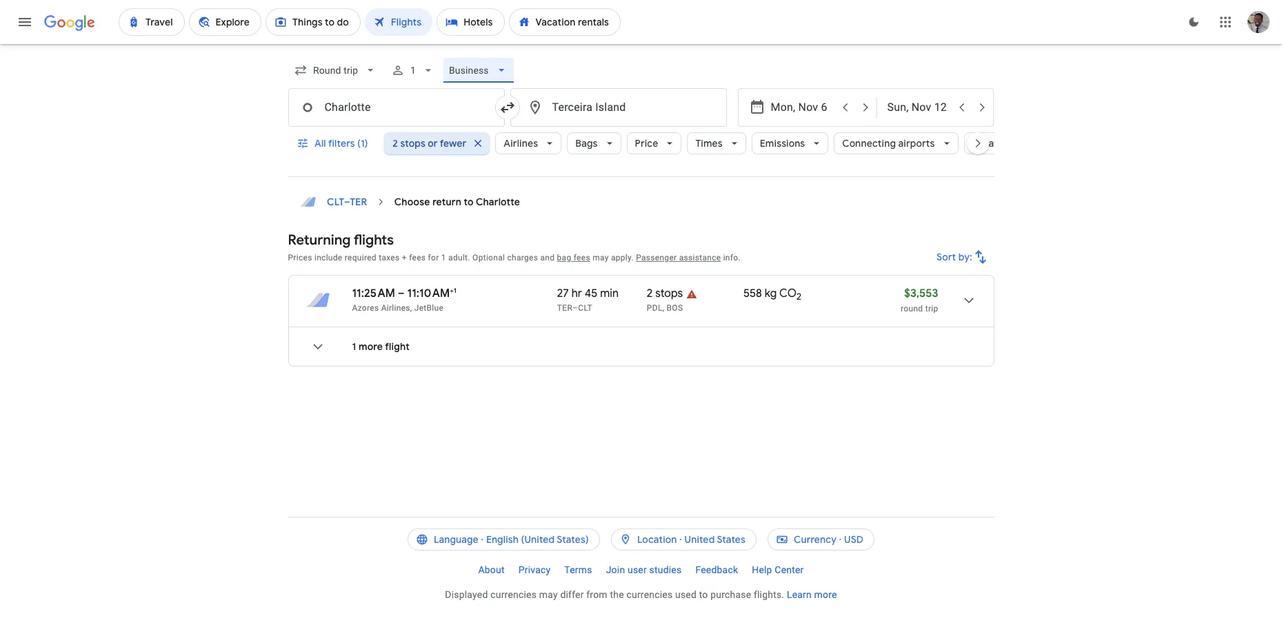 Task type: locate. For each thing, give the bounding box(es) containing it.
0 horizontal spatial fees
[[409, 253, 426, 263]]

join
[[606, 565, 625, 576]]

2 vertical spatial –
[[573, 303, 578, 313]]

more right learn
[[814, 590, 837, 601]]

ter
[[349, 196, 367, 208], [557, 303, 573, 313]]

1 vertical spatial ter
[[557, 303, 573, 313]]

price
[[635, 137, 658, 150]]

terms link
[[558, 559, 599, 581]]

0 vertical spatial ter
[[349, 196, 367, 208]]

currencies
[[491, 590, 537, 601], [627, 590, 673, 601]]

fees left for
[[409, 253, 426, 263]]

0 horizontal spatial 2
[[393, 137, 398, 150]]

location
[[637, 534, 677, 546]]

ter up "flights"
[[349, 196, 367, 208]]

airlines
[[504, 137, 538, 150]]

returning flights
[[288, 232, 394, 249]]

to right the used
[[699, 590, 708, 601]]

english (united states)
[[486, 534, 589, 546]]

currency
[[794, 534, 837, 546]]

27 hr 45 min ter – clt
[[557, 287, 619, 313]]

bos
[[667, 303, 683, 313]]

may left differ
[[539, 590, 558, 601]]

2 right (1)
[[393, 137, 398, 150]]

total duration 27 hr 45 min. element
[[557, 287, 647, 303]]

about link
[[471, 559, 512, 581]]

2 fees from the left
[[574, 253, 590, 263]]

Departure time: 11:25 AM. text field
[[352, 287, 395, 301]]

1 vertical spatial +
[[450, 286, 454, 295]]

to inside returning flights main content
[[464, 196, 474, 208]]

– down 'hr'
[[573, 303, 578, 313]]

0 vertical spatial stops
[[400, 137, 426, 150]]

fees
[[409, 253, 426, 263], [574, 253, 590, 263]]

stops inside popup button
[[400, 137, 426, 150]]

1 horizontal spatial clt
[[578, 303, 592, 313]]

2
[[393, 137, 398, 150], [647, 287, 653, 301], [797, 291, 802, 303]]

include
[[314, 253, 342, 263]]

2 inside popup button
[[393, 137, 398, 150]]

1 vertical spatial stops
[[655, 287, 683, 301]]

None text field
[[288, 88, 505, 127], [510, 88, 727, 127], [288, 88, 505, 127], [510, 88, 727, 127]]

or
[[428, 137, 438, 150]]

1 horizontal spatial 2
[[647, 287, 653, 301]]

stops up pdl , bos
[[655, 287, 683, 301]]

2 stops
[[647, 287, 683, 301]]

privacy link
[[512, 559, 558, 581]]

0 horizontal spatial to
[[464, 196, 474, 208]]

currencies down 'privacy'
[[491, 590, 537, 601]]

user
[[628, 565, 647, 576]]

0 vertical spatial +
[[402, 253, 407, 263]]

1 horizontal spatial currencies
[[627, 590, 673, 601]]

returning flights main content
[[288, 188, 994, 378]]

1 inside 11:25 am – 11:10 am + 1
[[454, 286, 457, 295]]

2 horizontal spatial –
[[573, 303, 578, 313]]

1 horizontal spatial ter
[[557, 303, 573, 313]]

min
[[600, 287, 619, 301]]

+ inside 11:25 am – 11:10 am + 1
[[450, 286, 454, 295]]

ter down 27
[[557, 303, 573, 313]]

round
[[901, 304, 923, 314]]

displayed currencies may differ from the currencies used to purchase flights. learn more
[[445, 590, 837, 601]]

sort by:
[[937, 251, 972, 263]]

None search field
[[288, 54, 1036, 177]]

airlines button
[[495, 127, 562, 160]]

+ down adult.
[[450, 286, 454, 295]]

0 horizontal spatial stops
[[400, 137, 426, 150]]

0 horizontal spatial clt
[[327, 196, 344, 208]]

united states
[[685, 534, 746, 546]]

1 vertical spatial to
[[699, 590, 708, 601]]

price button
[[627, 127, 682, 160]]

,
[[663, 303, 664, 313]]

2 stops or fewer button
[[384, 127, 490, 160]]

leaves aerogare civil das lajes at 11:25 am on sunday, november 12 and arrives at charlotte douglas international airport at 11:10 am on monday, november 13. element
[[352, 286, 457, 301]]

more left flight
[[359, 341, 383, 353]]

– up azores airlines, jetblue in the left of the page
[[398, 287, 405, 301]]

choose return to charlotte
[[394, 196, 520, 208]]

prices
[[288, 253, 312, 263]]

clt up returning flights
[[327, 196, 344, 208]]

1 button
[[385, 54, 441, 87]]

bags
[[575, 137, 598, 150]]

connecting airports
[[842, 137, 935, 150]]

privacy
[[519, 565, 551, 576]]

flights
[[354, 232, 394, 249]]

1 vertical spatial –
[[398, 287, 405, 301]]

english
[[486, 534, 519, 546]]

displayed
[[445, 590, 488, 601]]

0 vertical spatial more
[[359, 341, 383, 353]]

0 horizontal spatial +
[[402, 253, 407, 263]]

2 up pdl
[[647, 287, 653, 301]]

1 vertical spatial may
[[539, 590, 558, 601]]

differ
[[560, 590, 584, 601]]

to right return on the top left of page
[[464, 196, 474, 208]]

currencies down join user studies link
[[627, 590, 673, 601]]

none search field containing all filters (1)
[[288, 54, 1036, 177]]

– inside 11:25 am – 11:10 am + 1
[[398, 287, 405, 301]]

may
[[593, 253, 609, 263], [539, 590, 558, 601]]

fees right bag
[[574, 253, 590, 263]]

2 horizontal spatial 2
[[797, 291, 802, 303]]

clt down 45
[[578, 303, 592, 313]]

2 right kg
[[797, 291, 802, 303]]

sort by: button
[[931, 241, 994, 274]]

usd
[[844, 534, 864, 546]]

stops left the or
[[400, 137, 426, 150]]

Arrival time: 11:10 AM on  Monday, November 13. text field
[[407, 286, 457, 301]]

to
[[464, 196, 474, 208], [699, 590, 708, 601]]

center
[[775, 565, 804, 576]]

purchase
[[711, 590, 751, 601]]

ter inside 27 hr 45 min ter – clt
[[557, 303, 573, 313]]

pdl , bos
[[647, 303, 683, 313]]

layover (1 of 2) is a 5 hr 45 min layover at aeroporto joão paulo ii in ponta delgada. layover (2 of 2) is a 12 hr 35 min overnight layover at boston logan international airport in boston. element
[[647, 303, 737, 314]]

feedback
[[696, 565, 738, 576]]

1 horizontal spatial stops
[[655, 287, 683, 301]]

1 inside 1 popup button
[[410, 65, 416, 76]]

passenger
[[636, 253, 677, 263]]

0 horizontal spatial –
[[344, 196, 349, 208]]

0 vertical spatial –
[[344, 196, 349, 208]]

1 fees from the left
[[409, 253, 426, 263]]

0 vertical spatial may
[[593, 253, 609, 263]]

0 horizontal spatial may
[[539, 590, 558, 601]]

0 vertical spatial clt
[[327, 196, 344, 208]]

– inside 27 hr 45 min ter – clt
[[573, 303, 578, 313]]

stops inside returning flights main content
[[655, 287, 683, 301]]

may left apply.
[[593, 253, 609, 263]]

0 vertical spatial to
[[464, 196, 474, 208]]

1 horizontal spatial –
[[398, 287, 405, 301]]

choose
[[394, 196, 430, 208]]

azores
[[352, 303, 379, 313]]

1 currencies from the left
[[491, 590, 537, 601]]

1
[[410, 65, 416, 76], [441, 253, 446, 263], [454, 286, 457, 295], [352, 341, 356, 353]]

Return text field
[[887, 89, 951, 126]]

1 vertical spatial clt
[[578, 303, 592, 313]]

more inside returning flights main content
[[359, 341, 383, 353]]

1 horizontal spatial may
[[593, 253, 609, 263]]

1 horizontal spatial +
[[450, 286, 454, 295]]

0 horizontal spatial ter
[[349, 196, 367, 208]]

1 horizontal spatial more
[[814, 590, 837, 601]]

0 horizontal spatial more
[[359, 341, 383, 353]]

None field
[[288, 58, 383, 83], [443, 58, 514, 83], [288, 58, 383, 83], [443, 58, 514, 83]]

2 stops flight. element
[[647, 287, 683, 303]]

prices include required taxes + fees for 1 adult. optional charges and bag fees may apply. passenger assistance
[[288, 253, 721, 263]]

+ right taxes
[[402, 253, 407, 263]]

used
[[675, 590, 697, 601]]

– up returning flights
[[344, 196, 349, 208]]

0 horizontal spatial currencies
[[491, 590, 537, 601]]

help center
[[752, 565, 804, 576]]

1 horizontal spatial fees
[[574, 253, 590, 263]]



Task type: describe. For each thing, give the bounding box(es) containing it.
the
[[610, 590, 624, 601]]

558 kg co 2
[[743, 287, 802, 303]]

main menu image
[[17, 14, 33, 30]]

flight
[[385, 341, 410, 353]]

1 vertical spatial more
[[814, 590, 837, 601]]

27
[[557, 287, 569, 301]]

45
[[585, 287, 598, 301]]

required
[[345, 253, 377, 263]]

all
[[314, 137, 326, 150]]

stops for 2 stops
[[655, 287, 683, 301]]

next image
[[961, 127, 994, 160]]

help
[[752, 565, 772, 576]]

1 more flight
[[352, 341, 410, 353]]

duration
[[972, 137, 1012, 150]]

all filters (1) button
[[288, 127, 379, 160]]

2 currencies from the left
[[627, 590, 673, 601]]

2 for 2 stops
[[647, 287, 653, 301]]

azores airlines, jetblue
[[352, 303, 444, 313]]

return
[[433, 196, 461, 208]]

pdl
[[647, 303, 663, 313]]

2 stops or fewer
[[393, 137, 466, 150]]

charges
[[507, 253, 538, 263]]

may inside returning flights main content
[[593, 253, 609, 263]]

swap origin and destination. image
[[499, 99, 516, 116]]

clt inside 27 hr 45 min ter – clt
[[578, 303, 592, 313]]

assistance
[[679, 253, 721, 263]]

2 inside "558 kg co 2"
[[797, 291, 802, 303]]

(1)
[[357, 137, 368, 150]]

passenger assistance button
[[636, 253, 721, 263]]

change appearance image
[[1177, 6, 1211, 39]]

taxes
[[379, 253, 400, 263]]

11:10 am
[[407, 287, 450, 301]]

– for 11:25 am
[[398, 287, 405, 301]]

all filters (1)
[[314, 137, 368, 150]]

times
[[696, 137, 723, 150]]

for
[[428, 253, 439, 263]]

flight details. leaves aerogare civil das lajes at 11:25 am on sunday, november 12 and arrives at charlotte douglas international airport at 11:10 am on monday, november 13. image
[[952, 284, 985, 317]]

bags button
[[567, 127, 621, 160]]

charlotte
[[476, 196, 520, 208]]

join user studies
[[606, 565, 682, 576]]

states)
[[557, 534, 589, 546]]

fewer
[[440, 137, 466, 150]]

from
[[586, 590, 608, 601]]

(united
[[521, 534, 555, 546]]

duration button
[[964, 132, 1036, 155]]

airports
[[898, 137, 935, 150]]

states
[[717, 534, 746, 546]]

airlines,
[[381, 303, 412, 313]]

11:25 am
[[352, 287, 395, 301]]

learn
[[787, 590, 812, 601]]

filters
[[328, 137, 355, 150]]

times button
[[687, 127, 746, 160]]

kg
[[765, 287, 777, 301]]

language
[[434, 534, 479, 546]]

hr
[[572, 287, 582, 301]]

united
[[685, 534, 715, 546]]

1 more flight image
[[301, 330, 334, 364]]

clt – ter
[[327, 196, 367, 208]]

jetblue
[[414, 303, 444, 313]]

– for clt
[[344, 196, 349, 208]]

Departure text field
[[771, 89, 834, 126]]

3553 US dollars text field
[[904, 287, 938, 301]]

returning
[[288, 232, 351, 249]]

1 horizontal spatial to
[[699, 590, 708, 601]]

about
[[478, 565, 505, 576]]

11:25 am – 11:10 am + 1
[[352, 286, 457, 301]]

emissions button
[[752, 127, 829, 160]]

bag
[[557, 253, 571, 263]]

trip
[[925, 304, 938, 314]]

join user studies link
[[599, 559, 689, 581]]

sort
[[937, 251, 956, 263]]

learn more link
[[787, 590, 837, 601]]

help center link
[[745, 559, 811, 581]]

connecting
[[842, 137, 896, 150]]

terms
[[564, 565, 592, 576]]

bag fees button
[[557, 253, 590, 263]]

$3,553
[[904, 287, 938, 301]]

and
[[540, 253, 555, 263]]

co
[[779, 287, 797, 301]]

adult.
[[448, 253, 470, 263]]

stops for 2 stops or fewer
[[400, 137, 426, 150]]

connecting airports button
[[834, 127, 958, 160]]

by:
[[958, 251, 972, 263]]

studies
[[649, 565, 682, 576]]

558
[[743, 287, 762, 301]]

2 for 2 stops or fewer
[[393, 137, 398, 150]]

apply.
[[611, 253, 634, 263]]

emissions
[[760, 137, 805, 150]]



Task type: vqa. For each thing, say whether or not it's contained in the screenshot.
3 inside the the Prices include required taxes + fees for 3 passengers. Optional charges and bag fees may apply. Passenger assistance
no



